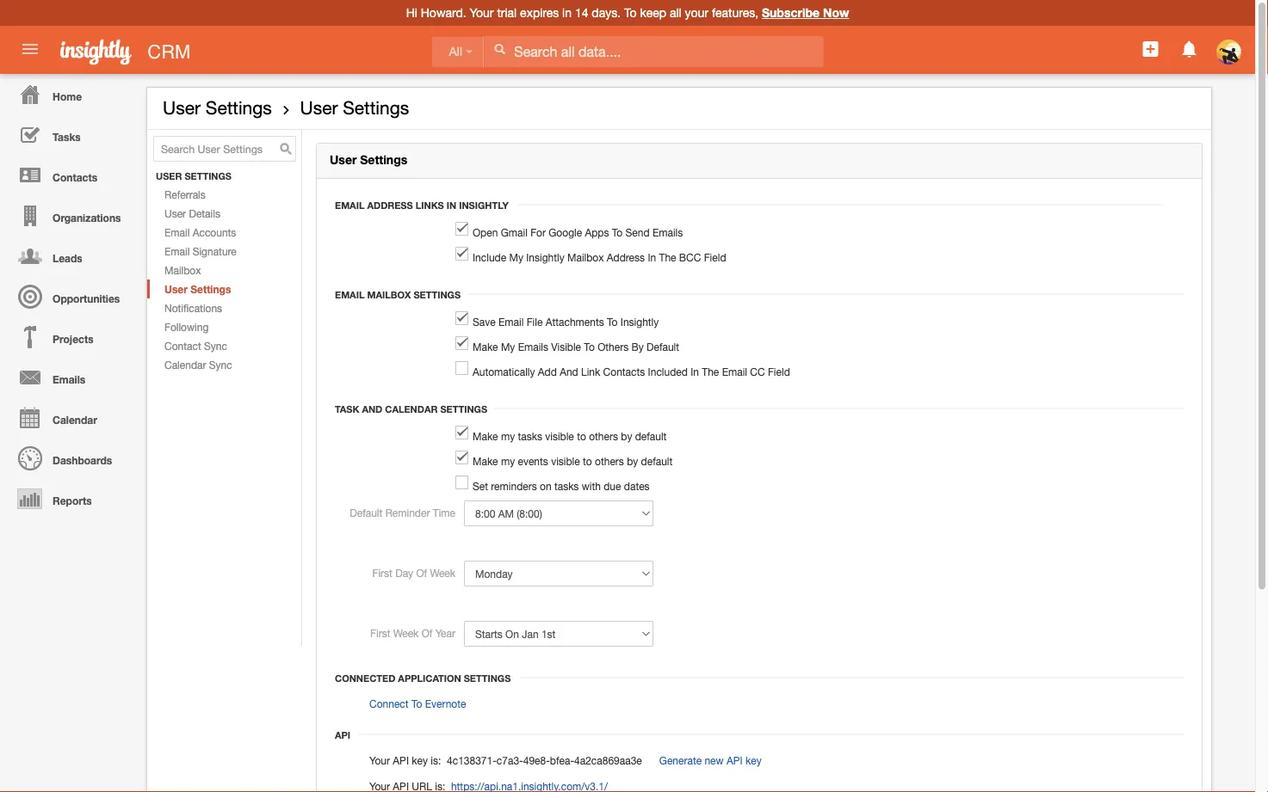 Task type: vqa. For each thing, say whether or not it's contained in the screenshot.
reminders
yes



Task type: describe. For each thing, give the bounding box(es) containing it.
all link
[[432, 37, 484, 67]]

tasks
[[53, 131, 81, 143]]

leads link
[[4, 236, 138, 276]]

is:
[[431, 755, 441, 767]]

connect to evernote
[[369, 698, 466, 710]]

first day of week
[[372, 567, 455, 579]]

projects
[[53, 333, 94, 345]]

my for tasks
[[501, 431, 515, 443]]

signature
[[193, 245, 237, 257]]

include my insightly mailbox address in the bcc field
[[473, 251, 726, 264]]

connected application settings
[[335, 673, 511, 685]]

1 horizontal spatial insightly
[[526, 251, 565, 264]]

automatically add and link contacts included in the email cc field
[[473, 366, 790, 378]]

make my events visible to others by default
[[473, 456, 673, 468]]

to down connected application settings
[[411, 698, 422, 710]]

events
[[518, 456, 548, 468]]

contacts link
[[4, 155, 138, 195]]

my for make
[[501, 341, 515, 353]]

set
[[473, 480, 488, 493]]

notifications
[[164, 302, 222, 314]]

in
[[562, 6, 572, 20]]

projects link
[[4, 317, 138, 357]]

cc
[[750, 366, 765, 378]]

user settings referrals user details email accounts email signature mailbox user settings notifications following contact sync calendar sync
[[156, 171, 237, 371]]

google
[[549, 226, 582, 239]]

dashboards link
[[4, 438, 138, 479]]

2 key from the left
[[746, 755, 762, 767]]

my for events
[[501, 456, 515, 468]]

automatically
[[473, 366, 535, 378]]

49e8-
[[523, 755, 550, 767]]

white image
[[494, 43, 506, 55]]

days.
[[592, 6, 621, 20]]

0 vertical spatial week
[[430, 567, 455, 579]]

first for first week of year
[[370, 628, 390, 640]]

2 vertical spatial emails
[[53, 374, 85, 386]]

due
[[604, 480, 621, 493]]

others
[[598, 341, 629, 353]]

Search all data.... text field
[[484, 36, 823, 67]]

crm
[[148, 40, 191, 62]]

0 vertical spatial and
[[560, 366, 578, 378]]

default reminder time
[[350, 507, 455, 519]]

hi
[[406, 6, 417, 20]]

bcc
[[679, 251, 701, 264]]

by
[[632, 341, 644, 353]]

on
[[540, 480, 552, 493]]

2 horizontal spatial mailbox
[[567, 251, 604, 264]]

calendar inside user settings referrals user details email accounts email signature mailbox user settings notifications following contact sync calendar sync
[[164, 359, 206, 371]]

to for events
[[583, 456, 592, 468]]

make my tasks visible to others by default
[[473, 431, 667, 443]]

0 horizontal spatial api
[[335, 730, 351, 741]]

file
[[527, 316, 543, 328]]

add
[[538, 366, 557, 378]]

make for make my tasks visible to others by default
[[473, 431, 498, 443]]

to up others
[[607, 316, 618, 328]]

1 vertical spatial address
[[607, 251, 645, 264]]

with
[[582, 480, 601, 493]]

c7a3-
[[497, 755, 523, 767]]

gmail
[[501, 226, 528, 239]]

now
[[823, 6, 849, 20]]

leads
[[53, 252, 82, 264]]

referrals link
[[147, 185, 301, 204]]

email address links in insightly
[[335, 200, 509, 211]]

calendar sync link
[[147, 356, 301, 375]]

following
[[164, 321, 209, 333]]

mailbox link
[[147, 261, 301, 280]]

all
[[670, 6, 682, 20]]

open
[[473, 226, 498, 239]]

task
[[335, 404, 359, 415]]

0 horizontal spatial default
[[350, 507, 383, 519]]

1 vertical spatial and
[[362, 404, 382, 415]]

1 vertical spatial field
[[768, 366, 790, 378]]

settings inside user settings referrals user details email accounts email signature mailbox user settings notifications following contact sync calendar sync
[[190, 283, 231, 295]]

by for make my events visible to others by default
[[627, 456, 638, 468]]

following link
[[147, 318, 301, 337]]

generate new api key
[[659, 755, 762, 767]]

1 vertical spatial tasks
[[554, 480, 579, 493]]

opportunities link
[[4, 276, 138, 317]]

accounts
[[193, 226, 236, 239]]

opportunities
[[53, 293, 120, 305]]

howard.
[[421, 6, 466, 20]]

navigation containing home
[[0, 74, 138, 519]]

14
[[575, 6, 588, 20]]

contact sync link
[[147, 337, 301, 356]]

to for tasks
[[577, 431, 586, 443]]

task and calendar settings
[[335, 404, 487, 415]]

connect to evernote link
[[369, 698, 466, 710]]

generate
[[659, 755, 702, 767]]

4c138371-
[[447, 755, 497, 767]]

link
[[581, 366, 600, 378]]

generate new api key link
[[659, 755, 762, 767]]

reminder
[[385, 507, 430, 519]]

make for make my events visible to others by default
[[473, 456, 498, 468]]

user details link
[[147, 204, 301, 223]]

1 vertical spatial contacts
[[603, 366, 645, 378]]

default for make my tasks visible to others by default
[[635, 431, 667, 443]]

1 horizontal spatial in
[[648, 251, 656, 264]]

2 vertical spatial insightly
[[621, 316, 659, 328]]

1 vertical spatial sync
[[209, 359, 232, 371]]

0 horizontal spatial in
[[447, 200, 456, 211]]

first week of year
[[370, 628, 455, 640]]

email mailbox settings
[[335, 289, 461, 301]]



Task type: locate. For each thing, give the bounding box(es) containing it.
first
[[372, 567, 393, 579], [370, 628, 390, 640]]

insightly down "for"
[[526, 251, 565, 264]]

1 horizontal spatial and
[[560, 366, 578, 378]]

0 vertical spatial address
[[367, 200, 413, 211]]

subscribe now link
[[762, 6, 849, 20]]

0 horizontal spatial tasks
[[518, 431, 542, 443]]

default right by
[[647, 341, 679, 353]]

0 horizontal spatial week
[[393, 628, 419, 640]]

to left the send in the top of the page
[[612, 226, 623, 239]]

0 vertical spatial mailbox
[[567, 251, 604, 264]]

in right included
[[691, 366, 699, 378]]

and right add
[[560, 366, 578, 378]]

1 horizontal spatial your
[[470, 6, 494, 20]]

2 horizontal spatial calendar
[[385, 404, 438, 415]]

mailbox
[[567, 251, 604, 264], [164, 264, 201, 276], [367, 289, 411, 301]]

0 horizontal spatial insightly
[[459, 200, 509, 211]]

2 horizontal spatial in
[[691, 366, 699, 378]]

None checkbox
[[455, 222, 468, 236], [455, 247, 468, 261], [455, 312, 468, 326], [455, 337, 468, 350], [455, 451, 468, 465], [455, 476, 468, 490], [455, 222, 468, 236], [455, 247, 468, 261], [455, 312, 468, 326], [455, 337, 468, 350], [455, 451, 468, 465], [455, 476, 468, 490]]

to left keep
[[624, 6, 637, 20]]

3 make from the top
[[473, 456, 498, 468]]

week right day
[[430, 567, 455, 579]]

api
[[335, 730, 351, 741], [393, 755, 409, 767], [727, 755, 743, 767]]

and right task
[[362, 404, 382, 415]]

0 horizontal spatial field
[[704, 251, 726, 264]]

week left year
[[393, 628, 419, 640]]

address left links
[[367, 200, 413, 211]]

0 vertical spatial my
[[501, 431, 515, 443]]

user
[[163, 97, 201, 118], [300, 97, 338, 118], [330, 153, 357, 167], [164, 208, 186, 220], [164, 283, 188, 295]]

tasks
[[518, 431, 542, 443], [554, 480, 579, 493]]

1 horizontal spatial week
[[430, 567, 455, 579]]

1 vertical spatial my
[[501, 341, 515, 353]]

key right new
[[746, 755, 762, 767]]

2 horizontal spatial insightly
[[621, 316, 659, 328]]

key
[[412, 755, 428, 767], [746, 755, 762, 767]]

hi howard. your trial expires in 14 days. to keep all your features, subscribe now
[[406, 6, 849, 20]]

tasks right on
[[554, 480, 579, 493]]

the right included
[[702, 366, 719, 378]]

calendar down contact
[[164, 359, 206, 371]]

0 vertical spatial tasks
[[518, 431, 542, 443]]

trial
[[497, 6, 517, 20]]

0 horizontal spatial the
[[659, 251, 676, 264]]

Search User Settings text field
[[153, 136, 296, 162]]

save
[[473, 316, 496, 328]]

tasks link
[[4, 115, 138, 155]]

reports link
[[4, 479, 138, 519]]

first left day
[[372, 567, 393, 579]]

visible for tasks
[[545, 431, 574, 443]]

address
[[367, 200, 413, 211], [607, 251, 645, 264]]

1 horizontal spatial calendar
[[164, 359, 206, 371]]

1 vertical spatial by
[[627, 456, 638, 468]]

emails link
[[4, 357, 138, 398]]

1 vertical spatial first
[[370, 628, 390, 640]]

calendar
[[164, 359, 206, 371], [385, 404, 438, 415], [53, 414, 97, 426]]

evernote
[[425, 698, 466, 710]]

1 vertical spatial emails
[[518, 341, 548, 353]]

expires
[[520, 6, 559, 20]]

my for include
[[509, 251, 523, 264]]

1 horizontal spatial emails
[[518, 341, 548, 353]]

1 vertical spatial mailbox
[[164, 264, 201, 276]]

2 vertical spatial mailbox
[[367, 289, 411, 301]]

1 horizontal spatial field
[[768, 366, 790, 378]]

insightly
[[459, 200, 509, 211], [526, 251, 565, 264], [621, 316, 659, 328]]

in
[[447, 200, 456, 211], [648, 251, 656, 264], [691, 366, 699, 378]]

in down the send in the top of the page
[[648, 251, 656, 264]]

my left events
[[501, 456, 515, 468]]

reminders
[[491, 480, 537, 493]]

1 vertical spatial my
[[501, 456, 515, 468]]

notifications link
[[147, 299, 301, 318]]

emails right the send in the top of the page
[[653, 226, 683, 239]]

1 vertical spatial visible
[[551, 456, 580, 468]]

1 horizontal spatial mailbox
[[367, 289, 411, 301]]

open gmail for google apps to send emails
[[473, 226, 683, 239]]

0 horizontal spatial address
[[367, 200, 413, 211]]

notifications image
[[1179, 39, 1200, 59]]

0 horizontal spatial key
[[412, 755, 428, 767]]

all
[[449, 45, 462, 58]]

day
[[395, 567, 413, 579]]

and
[[560, 366, 578, 378], [362, 404, 382, 415]]

links
[[416, 200, 444, 211]]

1 my from the top
[[501, 431, 515, 443]]

of right day
[[416, 567, 427, 579]]

of left year
[[422, 628, 432, 640]]

connected
[[335, 673, 395, 685]]

0 vertical spatial first
[[372, 567, 393, 579]]

visible for events
[[551, 456, 580, 468]]

my
[[509, 251, 523, 264], [501, 341, 515, 353]]

2 horizontal spatial emails
[[653, 226, 683, 239]]

0 vertical spatial to
[[577, 431, 586, 443]]

0 vertical spatial sync
[[204, 340, 227, 352]]

0 horizontal spatial and
[[362, 404, 382, 415]]

insightly up open
[[459, 200, 509, 211]]

1 vertical spatial default
[[350, 507, 383, 519]]

2 horizontal spatial api
[[727, 755, 743, 767]]

subscribe
[[762, 6, 820, 20]]

calendar up dashboards link
[[53, 414, 97, 426]]

your
[[685, 6, 709, 20]]

0 vertical spatial visible
[[545, 431, 574, 443]]

of for year
[[422, 628, 432, 640]]

by for make my tasks visible to others by default
[[621, 431, 632, 443]]

make for make my emails visible to others by default
[[473, 341, 498, 353]]

0 vertical spatial my
[[509, 251, 523, 264]]

1 horizontal spatial default
[[647, 341, 679, 353]]

0 horizontal spatial calendar
[[53, 414, 97, 426]]

bfea-
[[550, 755, 574, 767]]

calendar inside navigation
[[53, 414, 97, 426]]

my down gmail
[[509, 251, 523, 264]]

1 vertical spatial in
[[648, 251, 656, 264]]

visible
[[545, 431, 574, 443], [551, 456, 580, 468]]

sync down "contact sync" 'link' in the top left of the page
[[209, 359, 232, 371]]

save email file attachments to insightly
[[473, 316, 659, 328]]

others up due at the bottom
[[595, 456, 624, 468]]

2 vertical spatial in
[[691, 366, 699, 378]]

tasks up events
[[518, 431, 542, 443]]

1 vertical spatial others
[[595, 456, 624, 468]]

dashboards
[[53, 455, 112, 467]]

email signature link
[[147, 242, 301, 261]]

others for events
[[595, 456, 624, 468]]

1 horizontal spatial address
[[607, 251, 645, 264]]

email accounts link
[[147, 223, 301, 242]]

user
[[156, 171, 182, 182]]

time
[[433, 507, 455, 519]]

visible up make my events visible to others by default
[[545, 431, 574, 443]]

2 vertical spatial make
[[473, 456, 498, 468]]

1 vertical spatial to
[[583, 456, 592, 468]]

your left is:
[[369, 755, 390, 767]]

emails
[[653, 226, 683, 239], [518, 341, 548, 353], [53, 374, 85, 386]]

settings
[[206, 97, 272, 118], [343, 97, 409, 118], [360, 153, 407, 167], [190, 283, 231, 295], [414, 289, 461, 301], [440, 404, 487, 415], [464, 673, 511, 685]]

0 horizontal spatial mailbox
[[164, 264, 201, 276]]

1 vertical spatial the
[[702, 366, 719, 378]]

default for make my events visible to others by default
[[641, 456, 673, 468]]

0 vertical spatial the
[[659, 251, 676, 264]]

your left trial
[[470, 6, 494, 20]]

organizations link
[[4, 195, 138, 236]]

calendar link
[[4, 398, 138, 438]]

contacts up organizations link
[[53, 171, 97, 183]]

insightly up by
[[621, 316, 659, 328]]

referrals
[[164, 189, 206, 201]]

others
[[589, 431, 618, 443], [595, 456, 624, 468]]

the left bcc
[[659, 251, 676, 264]]

emails down file
[[518, 341, 548, 353]]

1 horizontal spatial contacts
[[603, 366, 645, 378]]

by
[[621, 431, 632, 443], [627, 456, 638, 468]]

first for first day of week
[[372, 567, 393, 579]]

apps
[[585, 226, 609, 239]]

to up with
[[583, 456, 592, 468]]

contact
[[164, 340, 201, 352]]

1 vertical spatial of
[[422, 628, 432, 640]]

1 horizontal spatial key
[[746, 755, 762, 767]]

my
[[501, 431, 515, 443], [501, 456, 515, 468]]

reports
[[53, 495, 92, 507]]

to
[[624, 6, 637, 20], [612, 226, 623, 239], [607, 316, 618, 328], [584, 341, 595, 353], [411, 698, 422, 710]]

0 vertical spatial others
[[589, 431, 618, 443]]

mailbox inside user settings referrals user details email accounts email signature mailbox user settings notifications following contact sync calendar sync
[[164, 264, 201, 276]]

2 make from the top
[[473, 431, 498, 443]]

0 vertical spatial contacts
[[53, 171, 97, 183]]

0 vertical spatial by
[[621, 431, 632, 443]]

keep
[[640, 6, 666, 20]]

0 vertical spatial default
[[647, 341, 679, 353]]

others for tasks
[[589, 431, 618, 443]]

my up automatically
[[501, 341, 515, 353]]

of
[[416, 567, 427, 579], [422, 628, 432, 640]]

0 horizontal spatial your
[[369, 755, 390, 767]]

0 vertical spatial emails
[[653, 226, 683, 239]]

visible down make my tasks visible to others by default
[[551, 456, 580, 468]]

make
[[473, 341, 498, 353], [473, 431, 498, 443], [473, 456, 498, 468]]

first up connected
[[370, 628, 390, 640]]

of for week
[[416, 567, 427, 579]]

contacts inside navigation
[[53, 171, 97, 183]]

make my emails visible to others by default
[[473, 341, 679, 353]]

api down connected
[[335, 730, 351, 741]]

include
[[473, 251, 506, 264]]

1 horizontal spatial tasks
[[554, 480, 579, 493]]

contacts
[[53, 171, 97, 183], [603, 366, 645, 378]]

0 horizontal spatial contacts
[[53, 171, 97, 183]]

in right links
[[447, 200, 456, 211]]

None checkbox
[[455, 362, 468, 375], [455, 426, 468, 440], [455, 362, 468, 375], [455, 426, 468, 440]]

2 my from the top
[[501, 456, 515, 468]]

address down the send in the top of the page
[[607, 251, 645, 264]]

0 vertical spatial make
[[473, 341, 498, 353]]

connect
[[369, 698, 409, 710]]

organizations
[[53, 212, 121, 224]]

1 vertical spatial make
[[473, 431, 498, 443]]

contacts down others
[[603, 366, 645, 378]]

field
[[704, 251, 726, 264], [768, 366, 790, 378]]

emails up calendar link
[[53, 374, 85, 386]]

0 horizontal spatial emails
[[53, 374, 85, 386]]

default left reminder
[[350, 507, 383, 519]]

to up make my events visible to others by default
[[577, 431, 586, 443]]

others up make my events visible to others by default
[[589, 431, 618, 443]]

1 horizontal spatial the
[[702, 366, 719, 378]]

0 vertical spatial field
[[704, 251, 726, 264]]

included
[[648, 366, 688, 378]]

1 vertical spatial your
[[369, 755, 390, 767]]

1 horizontal spatial api
[[393, 755, 409, 767]]

1 vertical spatial default
[[641, 456, 673, 468]]

0 vertical spatial your
[[470, 6, 494, 20]]

details
[[189, 208, 220, 220]]

sync down following link
[[204, 340, 227, 352]]

field right cc
[[768, 366, 790, 378]]

field right bcc
[[704, 251, 726, 264]]

api right new
[[727, 755, 743, 767]]

api left is:
[[393, 755, 409, 767]]

1 vertical spatial week
[[393, 628, 419, 640]]

0 vertical spatial insightly
[[459, 200, 509, 211]]

features,
[[712, 6, 759, 20]]

0 vertical spatial of
[[416, 567, 427, 579]]

1 vertical spatial insightly
[[526, 251, 565, 264]]

set reminders on tasks with due dates
[[473, 480, 650, 493]]

to right visible
[[584, 341, 595, 353]]

0 vertical spatial in
[[447, 200, 456, 211]]

key left is:
[[412, 755, 428, 767]]

new
[[705, 755, 724, 767]]

0 vertical spatial default
[[635, 431, 667, 443]]

navigation
[[0, 74, 138, 519]]

1 make from the top
[[473, 341, 498, 353]]

my up reminders
[[501, 431, 515, 443]]

home
[[53, 90, 82, 102]]

calendar right task
[[385, 404, 438, 415]]

home link
[[4, 74, 138, 115]]

1 key from the left
[[412, 755, 428, 767]]

application
[[398, 673, 461, 685]]



